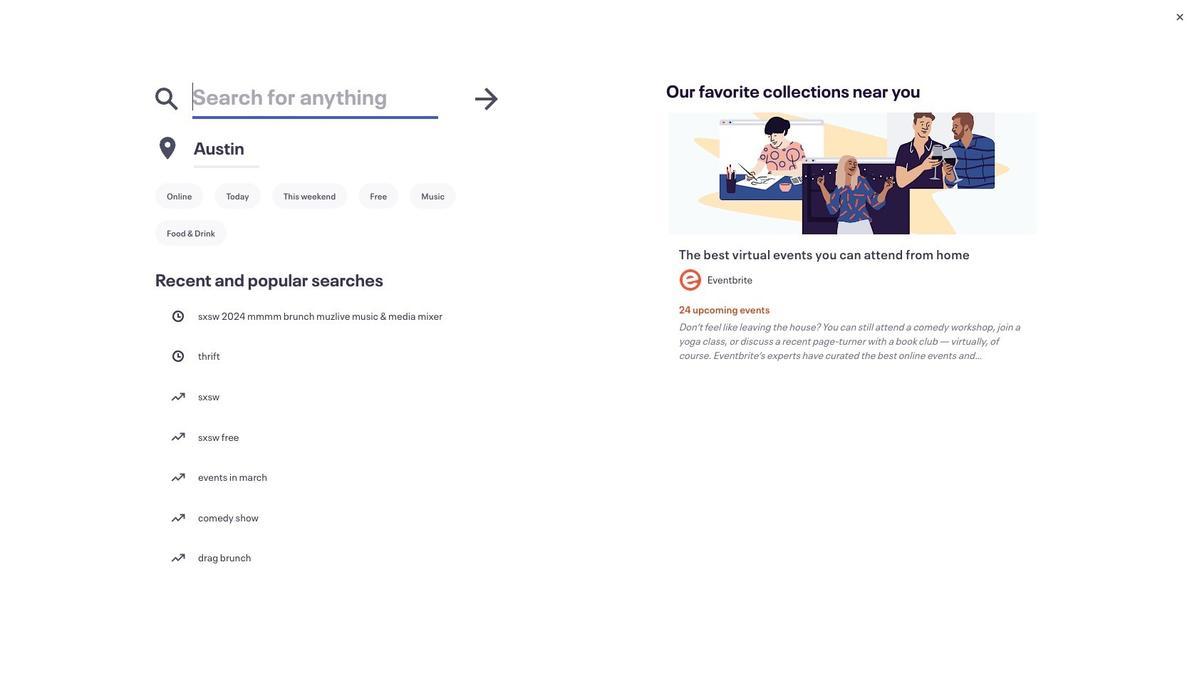 Task type: vqa. For each thing, say whether or not it's contained in the screenshot.
First
no



Task type: describe. For each thing, give the bounding box(es) containing it.
Search for anything search field
[[192, 74, 438, 119]]

run search image
[[470, 82, 504, 116]]

collection image for the best virtual events you can attend from home image
[[668, 113, 1038, 236]]

open search bar element
[[127, 5, 803, 37]]



Task type: locate. For each thing, give the bounding box(es) containing it.
None text field
[[194, 128, 522, 168]]

alert dialog
[[0, 0, 1197, 686]]

sign up element
[[1146, 14, 1180, 28]]

menu
[[153, 296, 524, 578]]

homepage header image
[[0, 43, 1197, 390]]



